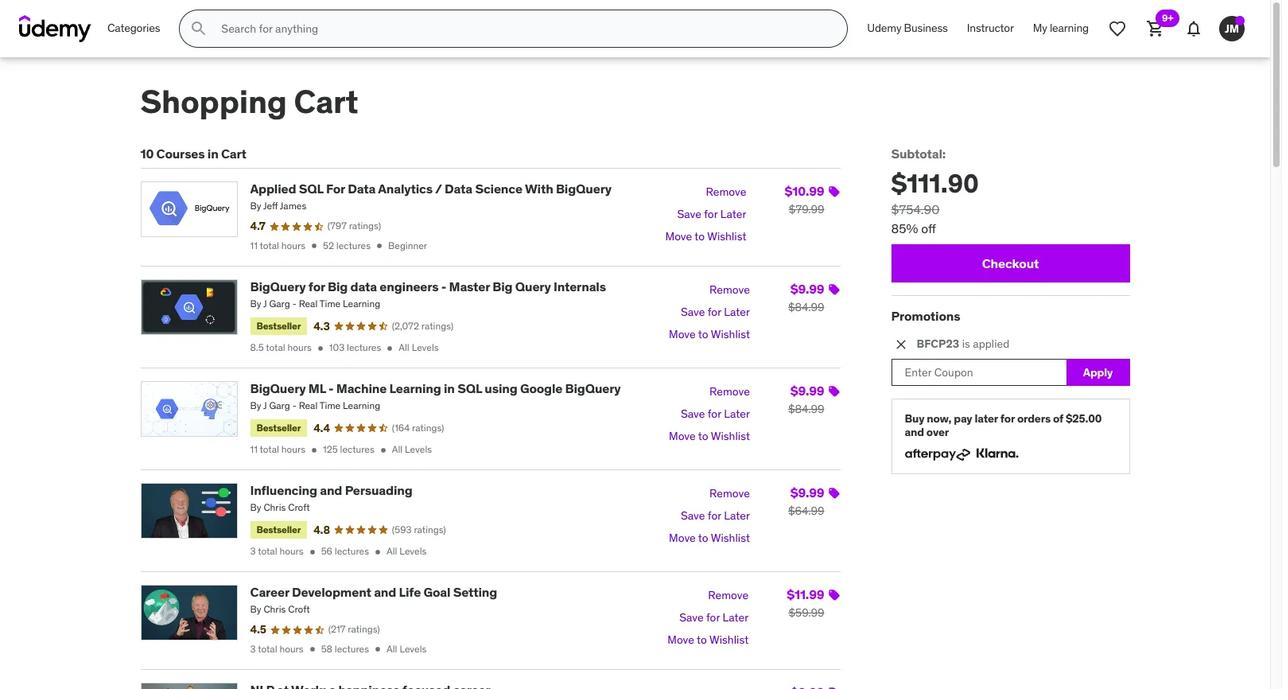 Task type: locate. For each thing, give the bounding box(es) containing it.
hours left 58
[[280, 643, 304, 655]]

bigquery for big data engineers - master big query internals by j garg - real time learning
[[250, 278, 606, 309]]

sql inside "bigquery ml - machine learning in sql using google bigquery by j garg - real time learning"
[[458, 380, 482, 396]]

2 vertical spatial $9.99
[[791, 485, 825, 501]]

$10.99
[[785, 183, 825, 199]]

by inside applied sql for data analytics / data science with bigquery by jeff james
[[250, 200, 261, 212]]

xxsmall image right 125 lectures
[[378, 445, 389, 456]]

1 data from the left
[[348, 181, 376, 197]]

sql left using
[[458, 380, 482, 396]]

1 horizontal spatial and
[[374, 584, 396, 600]]

ratings) right (2,072
[[422, 319, 454, 331]]

2,072 ratings element
[[392, 319, 454, 333]]

remove for bigquery ml - machine learning in sql using google bigquery
[[710, 384, 750, 399]]

2 chris from the top
[[264, 603, 286, 615]]

real down ml
[[299, 400, 318, 411]]

1 vertical spatial j
[[263, 400, 267, 411]]

coupon icon image
[[828, 186, 841, 198], [828, 283, 841, 296], [828, 385, 841, 398], [828, 487, 841, 500], [828, 589, 841, 602], [828, 687, 841, 689]]

real up the 4.3
[[299, 298, 318, 309]]

total up career
[[258, 545, 277, 557]]

xxsmall image down (2,072
[[384, 343, 396, 354]]

2 bestseller from the top
[[257, 422, 301, 434]]

and
[[905, 425, 924, 439], [320, 482, 342, 498], [374, 584, 396, 600]]

1 vertical spatial 11 total hours
[[250, 443, 306, 455]]

learning for machine
[[343, 400, 380, 411]]

data right /
[[445, 181, 473, 197]]

3 down 4.5
[[250, 643, 256, 655]]

by inside "bigquery for big data engineers - master big query internals by j garg - real time learning"
[[250, 298, 261, 309]]

chris down 'influencing'
[[264, 501, 286, 513]]

checkout
[[982, 255, 1039, 271]]

levels for in
[[405, 443, 432, 455]]

(217
[[328, 623, 346, 635]]

1 vertical spatial real
[[299, 400, 318, 411]]

hours left 56
[[280, 545, 304, 557]]

0 vertical spatial croft
[[288, 501, 310, 513]]

to for bigquery ml - machine learning in sql using google bigquery
[[698, 429, 709, 443]]

move to wishlist button
[[666, 226, 747, 248], [669, 324, 750, 346], [669, 426, 750, 448], [669, 528, 750, 550], [668, 630, 749, 652]]

11 total hours up 'influencing'
[[250, 443, 306, 455]]

3 coupon icon image from the top
[[828, 385, 841, 398]]

0 vertical spatial learning
[[343, 298, 380, 309]]

1 horizontal spatial sql
[[458, 380, 482, 396]]

remove for bigquery for big data engineers - master big query internals
[[710, 282, 750, 297]]

$9.99 $84.99
[[788, 281, 825, 314], [788, 383, 825, 416]]

ratings) up 52 lectures
[[349, 220, 381, 232]]

for
[[704, 207, 718, 221], [309, 278, 325, 294], [708, 305, 722, 319], [708, 407, 722, 421], [1001, 412, 1015, 426], [708, 509, 722, 523], [707, 611, 720, 625]]

103 lectures
[[329, 341, 381, 353]]

hours left 103
[[288, 341, 312, 353]]

1 vertical spatial $9.99 $84.99
[[788, 383, 825, 416]]

0 vertical spatial 11
[[250, 239, 258, 251]]

1 by from the top
[[250, 200, 261, 212]]

11 total hours for 52 lectures
[[250, 239, 306, 251]]

1 vertical spatial in
[[444, 380, 455, 396]]

bigquery up 8.5 total hours
[[250, 278, 306, 294]]

chris inside influencing and persuading by chris croft
[[264, 501, 286, 513]]

udemy
[[867, 21, 902, 35]]

croft
[[288, 501, 310, 513], [288, 603, 310, 615]]

time inside "bigquery for big data engineers - master big query internals by j garg - real time learning"
[[320, 298, 341, 309]]

1 horizontal spatial cart
[[294, 82, 358, 122]]

2 11 total hours from the top
[[250, 443, 306, 455]]

hours
[[281, 239, 306, 251], [288, 341, 312, 353], [281, 443, 306, 455], [280, 545, 304, 557], [280, 643, 304, 655]]

2 vertical spatial bestseller
[[257, 524, 301, 536]]

career development and life goal setting by chris croft
[[250, 584, 497, 615]]

0 horizontal spatial big
[[328, 278, 348, 294]]

0 vertical spatial cart
[[294, 82, 358, 122]]

garg
[[269, 298, 290, 309], [269, 400, 290, 411]]

by up 4.5
[[250, 603, 261, 615]]

learning
[[1050, 21, 1089, 35]]

all levels down 164 ratings element
[[392, 443, 432, 455]]

later
[[975, 412, 998, 426]]

levels down 593 ratings element
[[400, 545, 427, 557]]

bestseller left the 4.4 in the bottom left of the page
[[257, 422, 301, 434]]

total
[[260, 239, 279, 251], [266, 341, 285, 353], [260, 443, 279, 455], [258, 545, 277, 557], [258, 643, 277, 655]]

1 vertical spatial and
[[320, 482, 342, 498]]

move
[[666, 229, 692, 244], [669, 327, 696, 341], [669, 429, 696, 443], [669, 531, 696, 545], [668, 633, 695, 647]]

levels for croft
[[400, 545, 427, 557]]

save for later button for influencing and persuading
[[681, 505, 750, 528]]

1 3 total hours from the top
[[250, 545, 304, 557]]

learning down data
[[343, 298, 380, 309]]

bestseller down 'influencing'
[[257, 524, 301, 536]]

save for bigquery ml - machine learning in sql using google bigquery
[[681, 407, 705, 421]]

query
[[515, 278, 551, 294]]

8.5 total hours
[[250, 341, 312, 353]]

by left jeff
[[250, 200, 261, 212]]

xxsmall image
[[374, 241, 385, 252], [309, 445, 320, 456], [307, 546, 318, 558], [372, 644, 384, 655]]

save
[[677, 207, 702, 221], [681, 305, 705, 319], [681, 407, 705, 421], [681, 509, 705, 523], [680, 611, 704, 625]]

j inside "bigquery for big data engineers - master big query internals by j garg - real time learning"
[[263, 298, 267, 309]]

all levels down (593 on the bottom left
[[387, 545, 427, 557]]

subtotal: $111.90 $754.90 85% off
[[891, 146, 979, 236]]

(164
[[392, 421, 410, 433]]

submit search image
[[190, 19, 209, 38]]

time for -
[[320, 400, 341, 411]]

1 vertical spatial $9.99
[[791, 383, 825, 399]]

1 time from the top
[[320, 298, 341, 309]]

ratings) right (593 on the bottom left
[[414, 523, 446, 535]]

j up the 8.5
[[263, 298, 267, 309]]

52
[[323, 239, 334, 251]]

garg inside "bigquery ml - machine learning in sql using google bigquery by j garg - real time learning"
[[269, 400, 290, 411]]

courses
[[156, 146, 205, 162]]

/
[[435, 181, 442, 197]]

1 horizontal spatial big
[[493, 278, 513, 294]]

levels down 164 ratings element
[[405, 443, 432, 455]]

ratings)
[[349, 220, 381, 232], [422, 319, 454, 331], [412, 421, 444, 433], [414, 523, 446, 535], [348, 623, 380, 635]]

$84.99
[[788, 300, 825, 314], [788, 402, 825, 416]]

11 up 'influencing'
[[250, 443, 258, 455]]

to for bigquery for big data engineers - master big query internals
[[698, 327, 709, 341]]

applied
[[973, 337, 1010, 351]]

0 vertical spatial and
[[905, 425, 924, 439]]

1 vertical spatial croft
[[288, 603, 310, 615]]

1 $84.99 from the top
[[788, 300, 825, 314]]

lectures for big
[[347, 341, 381, 353]]

0 horizontal spatial data
[[348, 181, 376, 197]]

$9.99 $84.99 for internals
[[788, 281, 825, 314]]

1 $9.99 from the top
[[791, 281, 825, 297]]

ratings) inside 2,072 ratings 'element'
[[422, 319, 454, 331]]

setting
[[453, 584, 497, 600]]

1 vertical spatial sql
[[458, 380, 482, 396]]

0 vertical spatial chris
[[264, 501, 286, 513]]

garg down 8.5 total hours
[[269, 400, 290, 411]]

1 bestseller from the top
[[257, 320, 301, 332]]

0 vertical spatial $9.99
[[791, 281, 825, 297]]

2 vertical spatial and
[[374, 584, 396, 600]]

3 total hours up career
[[250, 545, 304, 557]]

and left life
[[374, 584, 396, 600]]

2 3 from the top
[[250, 643, 256, 655]]

Enter Coupon text field
[[891, 359, 1067, 386]]

by down the 8.5
[[250, 400, 261, 411]]

3 for 58 lectures
[[250, 643, 256, 655]]

1 vertical spatial garg
[[269, 400, 290, 411]]

11 total hours down 4.7
[[250, 239, 306, 251]]

real inside "bigquery ml - machine learning in sql using google bigquery by j garg - real time learning"
[[299, 400, 318, 411]]

cart
[[294, 82, 358, 122], [221, 146, 247, 162]]

3 up career
[[250, 545, 256, 557]]

3 $9.99 from the top
[[791, 485, 825, 501]]

klarna image
[[977, 446, 1019, 461]]

2 croft from the top
[[288, 603, 310, 615]]

by inside career development and life goal setting by chris croft
[[250, 603, 261, 615]]

1 horizontal spatial in
[[444, 380, 455, 396]]

big
[[328, 278, 348, 294], [493, 278, 513, 294]]

croft down career
[[288, 603, 310, 615]]

move for influencing and persuading
[[669, 531, 696, 545]]

by up the 8.5
[[250, 298, 261, 309]]

wishlist
[[707, 229, 747, 244], [711, 327, 750, 341], [711, 429, 750, 443], [711, 531, 750, 545], [710, 633, 749, 647]]

1 vertical spatial 3 total hours
[[250, 643, 304, 655]]

real inside "bigquery for big data engineers - master big query internals by j garg - real time learning"
[[299, 298, 318, 309]]

hours left "125"
[[281, 443, 306, 455]]

you have alerts image
[[1236, 16, 1245, 25]]

1 vertical spatial bestseller
[[257, 422, 301, 434]]

sql left for
[[299, 181, 323, 197]]

remove save for later move to wishlist for bigquery for big data engineers - master big query internals
[[669, 282, 750, 341]]

by inside "bigquery ml - machine learning in sql using google bigquery by j garg - real time learning"
[[250, 400, 261, 411]]

0 vertical spatial bestseller
[[257, 320, 301, 332]]

1 3 from the top
[[250, 545, 256, 557]]

1 chris from the top
[[264, 501, 286, 513]]

$64.99
[[788, 504, 825, 518]]

apply
[[1083, 365, 1113, 379]]

4.5
[[250, 622, 266, 637]]

remove for influencing and persuading
[[710, 486, 750, 501]]

1 vertical spatial chris
[[264, 603, 286, 615]]

2 $9.99 $84.99 from the top
[[788, 383, 825, 416]]

xxsmall image left beginner
[[374, 241, 385, 252]]

j down the 8.5
[[263, 400, 267, 411]]

all for big
[[399, 341, 410, 353]]

learning inside "bigquery for big data engineers - master big query internals by j garg - real time learning"
[[343, 298, 380, 309]]

move to wishlist button for bigquery for big data engineers - master big query internals
[[669, 324, 750, 346]]

3 total hours down 4.5
[[250, 643, 304, 655]]

1 real from the top
[[299, 298, 318, 309]]

2 time from the top
[[320, 400, 341, 411]]

total right the 8.5
[[266, 341, 285, 353]]

lectures
[[336, 239, 371, 251], [347, 341, 381, 353], [340, 443, 375, 455], [335, 545, 369, 557], [335, 643, 369, 655]]

and left "over"
[[905, 425, 924, 439]]

2 $9.99 from the top
[[791, 383, 825, 399]]

2 by from the top
[[250, 298, 261, 309]]

3 bestseller from the top
[[257, 524, 301, 536]]

0 vertical spatial 3
[[250, 545, 256, 557]]

data right for
[[348, 181, 376, 197]]

garg for ml
[[269, 400, 290, 411]]

j inside "bigquery ml - machine learning in sql using google bigquery by j garg - real time learning"
[[263, 400, 267, 411]]

2 vertical spatial learning
[[343, 400, 380, 411]]

save for later button for bigquery ml - machine learning in sql using google bigquery
[[681, 403, 750, 426]]

ratings) right (217
[[348, 623, 380, 635]]

0 horizontal spatial sql
[[299, 181, 323, 197]]

2 garg from the top
[[269, 400, 290, 411]]

0 vertical spatial j
[[263, 298, 267, 309]]

1 vertical spatial 3
[[250, 643, 256, 655]]

2 horizontal spatial and
[[905, 425, 924, 439]]

2 11 from the top
[[250, 443, 258, 455]]

11 down 4.7
[[250, 239, 258, 251]]

1 vertical spatial time
[[320, 400, 341, 411]]

all down (164
[[392, 443, 403, 455]]

Search for anything text field
[[218, 15, 828, 42]]

1 big from the left
[[328, 278, 348, 294]]

to
[[695, 229, 705, 244], [698, 327, 709, 341], [698, 429, 709, 443], [698, 531, 709, 545], [697, 633, 707, 647]]

in right "courses"
[[207, 146, 218, 162]]

garg up 8.5 total hours
[[269, 298, 290, 309]]

in up (164 ratings)
[[444, 380, 455, 396]]

0 vertical spatial 3 total hours
[[250, 545, 304, 557]]

0 vertical spatial time
[[320, 298, 341, 309]]

all levels down 2,072 ratings 'element'
[[399, 341, 439, 353]]

lectures down 797 ratings element
[[336, 239, 371, 251]]

by
[[250, 200, 261, 212], [250, 298, 261, 309], [250, 400, 261, 411], [250, 501, 261, 513], [250, 603, 261, 615]]

1 11 total hours from the top
[[250, 239, 306, 251]]

remove save for later move to wishlist
[[666, 185, 747, 244], [669, 282, 750, 341], [669, 384, 750, 443], [669, 486, 750, 545], [668, 588, 749, 647]]

0 vertical spatial $84.99
[[788, 300, 825, 314]]

all down (593 on the bottom left
[[387, 545, 397, 557]]

sql
[[299, 181, 323, 197], [458, 380, 482, 396]]

0 horizontal spatial and
[[320, 482, 342, 498]]

2 real from the top
[[299, 400, 318, 411]]

in inside "bigquery ml - machine learning in sql using google bigquery by j garg - real time learning"
[[444, 380, 455, 396]]

125 lectures
[[323, 443, 375, 455]]

remove
[[706, 185, 747, 199], [710, 282, 750, 297], [710, 384, 750, 399], [710, 486, 750, 501], [708, 588, 749, 603]]

ratings) inside 164 ratings element
[[412, 421, 444, 433]]

1 horizontal spatial data
[[445, 181, 473, 197]]

lectures right "125"
[[340, 443, 375, 455]]

bigquery right with
[[556, 181, 612, 197]]

bigquery left ml
[[250, 380, 306, 396]]

big left data
[[328, 278, 348, 294]]

j for bigquery ml - machine learning in sql using google bigquery
[[263, 400, 267, 411]]

chris down career
[[264, 603, 286, 615]]

time
[[320, 298, 341, 309], [320, 400, 341, 411]]

all down (2,072
[[399, 341, 410, 353]]

save for influencing and persuading
[[681, 509, 705, 523]]

1 croft from the top
[[288, 501, 310, 513]]

2 j from the top
[[263, 400, 267, 411]]

lectures for -
[[340, 443, 375, 455]]

0 vertical spatial sql
[[299, 181, 323, 197]]

lectures right 56
[[335, 545, 369, 557]]

all levels for -
[[399, 341, 439, 353]]

$9.99 for internals
[[791, 281, 825, 297]]

for
[[326, 181, 345, 197]]

move to wishlist button for influencing and persuading
[[669, 528, 750, 550]]

apply button
[[1067, 359, 1130, 386]]

-
[[441, 278, 447, 294], [293, 298, 297, 309], [329, 380, 334, 396], [293, 400, 297, 411]]

big left query
[[493, 278, 513, 294]]

0 vertical spatial $9.99 $84.99
[[788, 281, 825, 314]]

time up the 4.3
[[320, 298, 341, 309]]

217 ratings element
[[328, 623, 380, 637]]

$111.90
[[891, 167, 979, 200]]

0 horizontal spatial cart
[[221, 146, 247, 162]]

all
[[399, 341, 410, 353], [392, 443, 403, 455], [387, 545, 397, 557], [387, 643, 397, 655]]

persuading
[[345, 482, 413, 498]]

save for bigquery for big data engineers - master big query internals
[[681, 305, 705, 319]]

0 vertical spatial real
[[299, 298, 318, 309]]

4 coupon icon image from the top
[[828, 487, 841, 500]]

to for influencing and persuading
[[698, 531, 709, 545]]

0 vertical spatial in
[[207, 146, 218, 162]]

subtotal:
[[891, 146, 946, 162]]

(217 ratings)
[[328, 623, 380, 635]]

learning down the "machine"
[[343, 400, 380, 411]]

categories
[[107, 21, 160, 35]]

save for later button
[[677, 204, 747, 226], [681, 301, 750, 324], [681, 403, 750, 426], [681, 505, 750, 528], [680, 607, 749, 630]]

0 vertical spatial garg
[[269, 298, 290, 309]]

ratings) right (164
[[412, 421, 444, 433]]

all for -
[[392, 443, 403, 455]]

learning up (164 ratings)
[[389, 380, 441, 396]]

bestseller up 8.5 total hours
[[257, 320, 301, 332]]

1 vertical spatial $84.99
[[788, 402, 825, 416]]

real
[[299, 298, 318, 309], [299, 400, 318, 411]]

1 11 from the top
[[250, 239, 258, 251]]

shopping cart
[[140, 82, 358, 122]]

1 garg from the top
[[269, 298, 290, 309]]

11 total hours
[[250, 239, 306, 251], [250, 443, 306, 455]]

0 vertical spatial 11 total hours
[[250, 239, 306, 251]]

4 by from the top
[[250, 501, 261, 513]]

2 3 total hours from the top
[[250, 643, 304, 655]]

$9.99 inside the $9.99 $64.99
[[791, 485, 825, 501]]

my
[[1033, 21, 1048, 35]]

3 total hours for 56 lectures
[[250, 545, 304, 557]]

bigquery right google at bottom left
[[565, 380, 621, 396]]

1 vertical spatial 11
[[250, 443, 258, 455]]

xxsmall image
[[309, 241, 320, 252], [315, 343, 326, 354], [384, 343, 396, 354], [378, 445, 389, 456], [372, 546, 383, 558], [307, 644, 318, 655]]

ratings) inside 593 ratings element
[[414, 523, 446, 535]]

4.3
[[314, 319, 330, 333]]

125
[[323, 443, 338, 455]]

2 data from the left
[[445, 181, 473, 197]]

lectures right 103
[[347, 341, 381, 353]]

time inside "bigquery ml - machine learning in sql using google bigquery by j garg - real time learning"
[[320, 400, 341, 411]]

3 by from the top
[[250, 400, 261, 411]]

by down 'influencing'
[[250, 501, 261, 513]]

garg inside "bigquery for big data engineers - master big query internals by j garg - real time learning"
[[269, 298, 290, 309]]

0 horizontal spatial in
[[207, 146, 218, 162]]

2 $84.99 from the top
[[788, 402, 825, 416]]

4.4
[[314, 421, 330, 435]]

levels down 2,072 ratings 'element'
[[412, 341, 439, 353]]

1 j from the top
[[263, 298, 267, 309]]

j
[[263, 298, 267, 309], [263, 400, 267, 411]]

croft down 'influencing'
[[288, 501, 310, 513]]

influencing
[[250, 482, 317, 498]]

real for ml
[[299, 400, 318, 411]]

$9.99
[[791, 281, 825, 297], [791, 383, 825, 399], [791, 485, 825, 501]]

small image
[[893, 337, 909, 353]]

5 by from the top
[[250, 603, 261, 615]]

3 total hours
[[250, 545, 304, 557], [250, 643, 304, 655]]

chris
[[264, 501, 286, 513], [264, 603, 286, 615]]

total up 'influencing'
[[260, 443, 279, 455]]

1 $9.99 $84.99 from the top
[[788, 281, 825, 314]]

3 for 56 lectures
[[250, 545, 256, 557]]

time down ml
[[320, 400, 341, 411]]

and up 4.8
[[320, 482, 342, 498]]

now,
[[927, 412, 952, 426]]



Task type: describe. For each thing, give the bounding box(es) containing it.
notifications image
[[1185, 19, 1204, 38]]

bestseller for bigquery ml - machine learning in sql using google bigquery
[[257, 422, 301, 434]]

and inside influencing and persuading by chris croft
[[320, 482, 342, 498]]

ratings) for persuading
[[414, 523, 446, 535]]

10 courses in cart
[[140, 146, 247, 162]]

later for influencing and persuading
[[724, 509, 750, 523]]

off
[[922, 221, 937, 236]]

$59.99
[[789, 606, 825, 620]]

influencing and persuading by chris croft
[[250, 482, 413, 513]]

later for bigquery ml - machine learning in sql using google bigquery
[[724, 407, 750, 421]]

2 big from the left
[[493, 278, 513, 294]]

all levels for in
[[392, 443, 432, 455]]

total for bigquery ml - machine learning in sql using google bigquery
[[260, 443, 279, 455]]

ratings) for big
[[422, 319, 454, 331]]

$754.90
[[891, 201, 940, 217]]

(797
[[328, 220, 347, 232]]

move for bigquery ml - machine learning in sql using google bigquery
[[669, 429, 696, 443]]

time for big
[[320, 298, 341, 309]]

52 lectures
[[323, 239, 371, 251]]

wishlist for bigquery ml - machine learning in sql using google bigquery
[[711, 429, 750, 443]]

all levels down life
[[387, 643, 427, 655]]

remove button for bigquery for big data engineers - master big query internals
[[710, 279, 750, 301]]

all for persuading
[[387, 545, 397, 557]]

(593 ratings)
[[392, 523, 446, 535]]

- up 8.5 total hours
[[293, 298, 297, 309]]

goal
[[424, 584, 451, 600]]

hours for ml
[[281, 443, 306, 455]]

udemy business
[[867, 21, 948, 35]]

bfcp23 is applied
[[917, 337, 1010, 351]]

remove save for later move to wishlist for influencing and persuading
[[669, 486, 750, 545]]

afterpay image
[[905, 449, 970, 461]]

career
[[250, 584, 289, 600]]

applied sql for data analytics / data science with bigquery by jeff james
[[250, 181, 612, 212]]

shopping cart with 10 items image
[[1146, 19, 1166, 38]]

business
[[904, 21, 948, 35]]

and inside career development and life goal setting by chris croft
[[374, 584, 396, 600]]

real for for
[[299, 298, 318, 309]]

my learning
[[1033, 21, 1089, 35]]

development
[[292, 584, 371, 600]]

by inside influencing and persuading by chris croft
[[250, 501, 261, 513]]

6 coupon icon image from the top
[[828, 687, 841, 689]]

applied
[[250, 181, 296, 197]]

with
[[525, 181, 553, 197]]

of
[[1053, 412, 1064, 426]]

9+ link
[[1137, 10, 1180, 48]]

lectures for persuading
[[335, 545, 369, 557]]

buy now, pay later for orders of $25.00 and over
[[905, 412, 1102, 439]]

11 for 125 lectures
[[250, 443, 258, 455]]

data
[[350, 278, 377, 294]]

levels down life
[[400, 643, 427, 655]]

$84.99 for bigquery for big data engineers - master big query internals
[[788, 300, 825, 314]]

11 total hours for 125 lectures
[[250, 443, 306, 455]]

total for bigquery for big data engineers - master big query internals
[[266, 341, 285, 353]]

$11.99 $59.99
[[787, 587, 825, 620]]

1 coupon icon image from the top
[[828, 186, 841, 198]]

56 lectures
[[321, 545, 369, 557]]

shopping
[[140, 82, 287, 122]]

ratings) for -
[[412, 421, 444, 433]]

$9.99 $84.99 for bigquery
[[788, 383, 825, 416]]

85%
[[891, 221, 919, 236]]

checkout button
[[891, 244, 1130, 283]]

bigquery ml - machine learning in sql using google bigquery by j garg - real time learning
[[250, 380, 621, 411]]

total down 4.7
[[260, 239, 279, 251]]

bigquery inside "bigquery for big data engineers - master big query internals by j garg - real time learning"
[[250, 278, 306, 294]]

categories button
[[98, 10, 170, 48]]

$11.99
[[787, 587, 825, 603]]

james
[[280, 200, 307, 212]]

by for applied sql for data analytics / data science with bigquery
[[250, 200, 261, 212]]

ml
[[309, 380, 326, 396]]

remove button for bigquery ml - machine learning in sql using google bigquery
[[710, 381, 750, 403]]

career development and life goal setting link
[[250, 584, 497, 600]]

chris inside career development and life goal setting by chris croft
[[264, 603, 286, 615]]

ratings) inside 797 ratings element
[[349, 220, 381, 232]]

remove save for later move to wishlist for bigquery ml - machine learning in sql using google bigquery
[[669, 384, 750, 443]]

10
[[140, 146, 154, 162]]

beginner
[[388, 239, 427, 251]]

sql inside applied sql for data analytics / data science with bigquery by jeff james
[[299, 181, 323, 197]]

over
[[927, 425, 949, 439]]

move to wishlist button for bigquery ml - machine learning in sql using google bigquery
[[669, 426, 750, 448]]

$9.99 for bigquery
[[791, 383, 825, 399]]

(2,072 ratings)
[[392, 319, 454, 331]]

life
[[399, 584, 421, 600]]

xxsmall image left 52
[[309, 241, 320, 252]]

all right 58 lectures
[[387, 643, 397, 655]]

instructor link
[[958, 10, 1024, 48]]

engineers
[[380, 278, 439, 294]]

is
[[962, 337, 971, 351]]

(797 ratings)
[[328, 220, 381, 232]]

xxsmall image left 58
[[307, 644, 318, 655]]

$10.99 $79.99
[[785, 183, 825, 217]]

later for bigquery for big data engineers - master big query internals
[[724, 305, 750, 319]]

jm
[[1225, 21, 1240, 35]]

(164 ratings)
[[392, 421, 444, 433]]

- down 8.5 total hours
[[293, 400, 297, 411]]

58 lectures
[[321, 643, 369, 655]]

- left the master
[[441, 278, 447, 294]]

remove button for influencing and persuading
[[710, 483, 750, 505]]

applied sql for data analytics / data science with bigquery link
[[250, 181, 612, 197]]

hours for and
[[280, 545, 304, 557]]

machine
[[336, 380, 387, 396]]

my learning link
[[1024, 10, 1099, 48]]

croft inside career development and life goal setting by chris croft
[[288, 603, 310, 615]]

xxsmall image down 217 ratings element
[[372, 644, 384, 655]]

all levels for croft
[[387, 545, 427, 557]]

103
[[329, 341, 345, 353]]

xxsmall image left "125"
[[309, 445, 320, 456]]

lectures down 217 ratings element
[[335, 643, 369, 655]]

bestseller for influencing and persuading
[[257, 524, 301, 536]]

promotions
[[891, 308, 961, 324]]

1 vertical spatial cart
[[221, 146, 247, 162]]

wishlist for influencing and persuading
[[711, 531, 750, 545]]

xxsmall image left 103
[[315, 343, 326, 354]]

for inside buy now, pay later for orders of $25.00 and over
[[1001, 412, 1015, 426]]

by for bigquery ml - machine learning in sql using google bigquery
[[250, 400, 261, 411]]

3 total hours for 58 lectures
[[250, 643, 304, 655]]

164 ratings element
[[392, 421, 444, 435]]

levels for -
[[412, 341, 439, 353]]

using
[[485, 380, 518, 396]]

hours left 52
[[281, 239, 306, 251]]

bfcp23
[[917, 337, 960, 351]]

$25.00
[[1066, 412, 1102, 426]]

for inside "bigquery for big data engineers - master big query internals by j garg - real time learning"
[[309, 278, 325, 294]]

jeff
[[263, 200, 278, 212]]

total for influencing and persuading
[[258, 545, 277, 557]]

11 for 52 lectures
[[250, 239, 258, 251]]

797 ratings element
[[328, 220, 381, 233]]

2 coupon icon image from the top
[[828, 283, 841, 296]]

58
[[321, 643, 333, 655]]

bestseller for bigquery for big data engineers - master big query internals
[[257, 320, 301, 332]]

$9.99 $64.99
[[788, 485, 825, 518]]

bigquery ml - machine learning in sql using google bigquery link
[[250, 380, 621, 396]]

(2,072
[[392, 319, 419, 331]]

udemy business link
[[858, 10, 958, 48]]

learning for data
[[343, 298, 380, 309]]

(593
[[392, 523, 412, 535]]

master
[[449, 278, 490, 294]]

bigquery inside applied sql for data analytics / data science with bigquery by jeff james
[[556, 181, 612, 197]]

wishlist for bigquery for big data engineers - master big query internals
[[711, 327, 750, 341]]

jm link
[[1213, 10, 1252, 48]]

- right ml
[[329, 380, 334, 396]]

google
[[520, 380, 563, 396]]

1 vertical spatial learning
[[389, 380, 441, 396]]

garg for for
[[269, 298, 290, 309]]

move for bigquery for big data engineers - master big query internals
[[669, 327, 696, 341]]

instructor
[[967, 21, 1014, 35]]

croft inside influencing and persuading by chris croft
[[288, 501, 310, 513]]

9+
[[1162, 12, 1174, 24]]

total down 4.5
[[258, 643, 277, 655]]

udemy image
[[19, 15, 91, 42]]

xxsmall image left 56
[[307, 546, 318, 558]]

5 coupon icon image from the top
[[828, 589, 841, 602]]

save for later button for bigquery for big data engineers - master big query internals
[[681, 301, 750, 324]]

xxsmall image right 56 lectures
[[372, 546, 383, 558]]

ratings) inside 217 ratings element
[[348, 623, 380, 635]]

buy
[[905, 412, 925, 426]]

orders
[[1018, 412, 1051, 426]]

wishlist image
[[1108, 19, 1127, 38]]

$84.99 for bigquery ml - machine learning in sql using google bigquery
[[788, 402, 825, 416]]

and inside buy now, pay later for orders of $25.00 and over
[[905, 425, 924, 439]]

bigquery for big data engineers - master big query internals link
[[250, 278, 606, 294]]

by for bigquery for big data engineers - master big query internals
[[250, 298, 261, 309]]

593 ratings element
[[392, 523, 446, 537]]

j for bigquery for big data engineers - master big query internals
[[263, 298, 267, 309]]

8.5
[[250, 341, 264, 353]]

4.8
[[314, 523, 330, 537]]

pay
[[954, 412, 973, 426]]

hours for for
[[288, 341, 312, 353]]



Task type: vqa. For each thing, say whether or not it's contained in the screenshot.
3HR related to I/O and Streams
no



